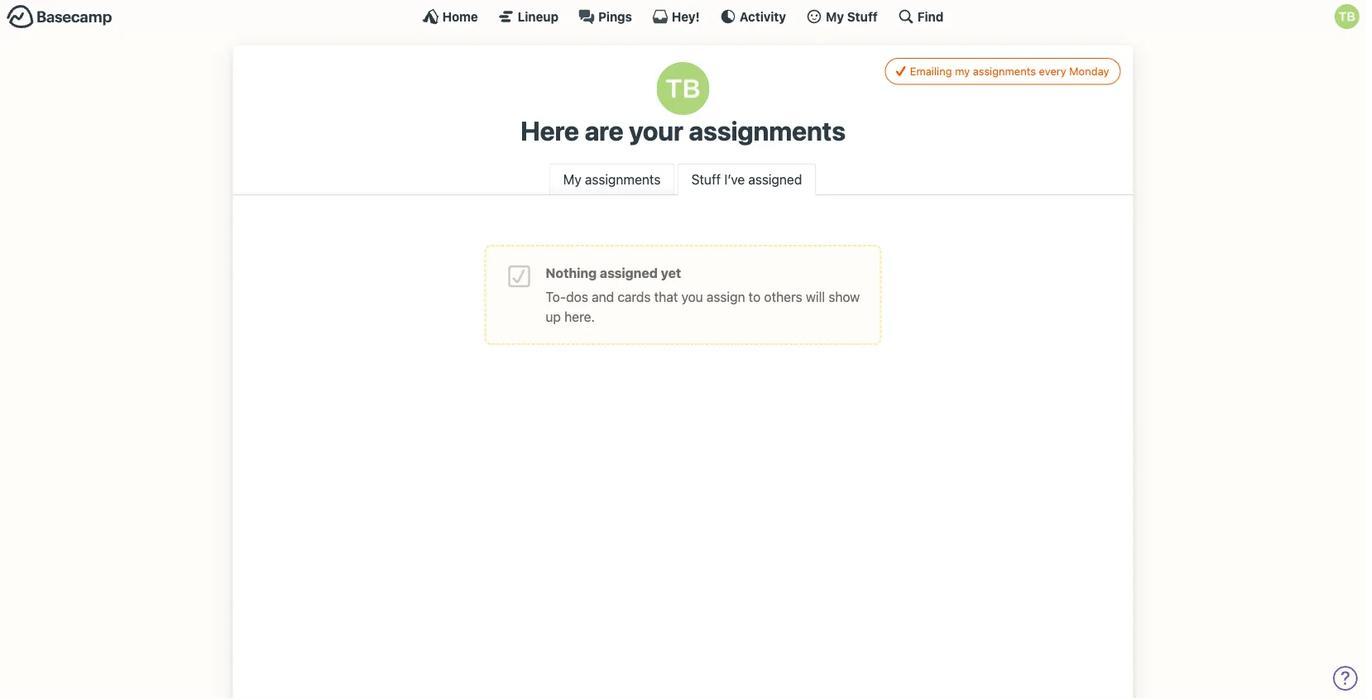 Task type: vqa. For each thing, say whether or not it's contained in the screenshot.
1st Full from the top
no



Task type: locate. For each thing, give the bounding box(es) containing it.
emailing my assignments every monday button
[[885, 58, 1121, 85]]

stuff left find popup button
[[847, 9, 878, 24]]

here
[[521, 115, 579, 147]]

1 vertical spatial my
[[563, 171, 582, 187]]

activity
[[740, 9, 786, 24]]

my for my stuff
[[826, 9, 844, 24]]

tim burton image
[[1335, 4, 1360, 29]]

1 vertical spatial stuff
[[692, 171, 721, 187]]

0 horizontal spatial my
[[563, 171, 582, 187]]

here.
[[565, 309, 595, 325]]

my right "activity"
[[826, 9, 844, 24]]

1 horizontal spatial assignments
[[689, 115, 846, 147]]

to
[[749, 289, 761, 305]]

lineup
[[518, 9, 559, 24]]

my stuff button
[[806, 8, 878, 25]]

find button
[[898, 8, 944, 25]]

0 vertical spatial assignments
[[973, 65, 1036, 77]]

my inside "popup button"
[[826, 9, 844, 24]]

are
[[585, 115, 624, 147]]

every
[[1039, 65, 1067, 77]]

assignments
[[973, 65, 1036, 77], [689, 115, 846, 147], [585, 171, 661, 187]]

0 vertical spatial my
[[826, 9, 844, 24]]

assignments inside emailing my assignments every monday "button"
[[973, 65, 1036, 77]]

you
[[682, 289, 703, 305]]

1 horizontal spatial my
[[826, 9, 844, 24]]

0 horizontal spatial stuff
[[692, 171, 721, 187]]

assigned
[[749, 171, 802, 187], [600, 265, 658, 281]]

stuff
[[847, 9, 878, 24], [692, 171, 721, 187]]

here are your assignments
[[521, 115, 846, 147]]

0 vertical spatial assigned
[[749, 171, 802, 187]]

my down here
[[563, 171, 582, 187]]

monday
[[1070, 65, 1110, 77]]

0 horizontal spatial assigned
[[600, 265, 658, 281]]

stuff left i've
[[692, 171, 721, 187]]

assignments inside my assignments link
[[585, 171, 661, 187]]

dos
[[566, 289, 588, 305]]

1 horizontal spatial stuff
[[847, 9, 878, 24]]

pings button
[[579, 8, 632, 25]]

up
[[546, 309, 561, 325]]

assignments right 'my'
[[973, 65, 1036, 77]]

main element
[[0, 0, 1367, 32]]

assigned right i've
[[749, 171, 802, 187]]

my
[[826, 9, 844, 24], [563, 171, 582, 187]]

assigned up "cards"
[[600, 265, 658, 281]]

show
[[829, 289, 860, 305]]

cards
[[618, 289, 651, 305]]

assignments up stuff i've assigned
[[689, 115, 846, 147]]

emailing
[[910, 65, 952, 77]]

pings
[[599, 9, 632, 24]]

1 horizontal spatial assigned
[[749, 171, 802, 187]]

nothing
[[546, 265, 597, 281]]

activity link
[[720, 8, 786, 25]]

2 vertical spatial assignments
[[585, 171, 661, 187]]

nothing assigned yet to-dos and cards that you assign to others will show up here.
[[546, 265, 860, 325]]

my for my assignments
[[563, 171, 582, 187]]

0 horizontal spatial assignments
[[585, 171, 661, 187]]

yet
[[661, 265, 681, 281]]

stuff i've assigned
[[692, 171, 802, 187]]

stuff inside stuff i've assigned link
[[692, 171, 721, 187]]

1 vertical spatial assigned
[[600, 265, 658, 281]]

others
[[764, 289, 803, 305]]

0 vertical spatial stuff
[[847, 9, 878, 24]]

assignments down the are
[[585, 171, 661, 187]]

assigned inside nothing assigned yet to-dos and cards that you assign to others will show up here.
[[600, 265, 658, 281]]

2 horizontal spatial assignments
[[973, 65, 1036, 77]]



Task type: describe. For each thing, give the bounding box(es) containing it.
assign
[[707, 289, 745, 305]]

my assignments
[[563, 171, 661, 187]]

that
[[655, 289, 678, 305]]

hey!
[[672, 9, 700, 24]]

lineup link
[[498, 8, 559, 25]]

tim burton image
[[657, 62, 710, 115]]

find
[[918, 9, 944, 24]]

switch accounts image
[[7, 4, 113, 30]]

stuff inside my stuff "popup button"
[[847, 9, 878, 24]]

will
[[806, 289, 825, 305]]

home
[[443, 9, 478, 24]]

stuff i've assigned link
[[678, 163, 816, 196]]

1 vertical spatial assignments
[[689, 115, 846, 147]]

your
[[629, 115, 684, 147]]

to-
[[546, 289, 566, 305]]

and
[[592, 289, 614, 305]]

emailing my assignments every monday
[[910, 65, 1110, 77]]

home link
[[423, 8, 478, 25]]

hey! button
[[652, 8, 700, 25]]

my assignments link
[[549, 163, 675, 195]]

my stuff
[[826, 9, 878, 24]]

i've
[[725, 171, 745, 187]]

my
[[955, 65, 970, 77]]



